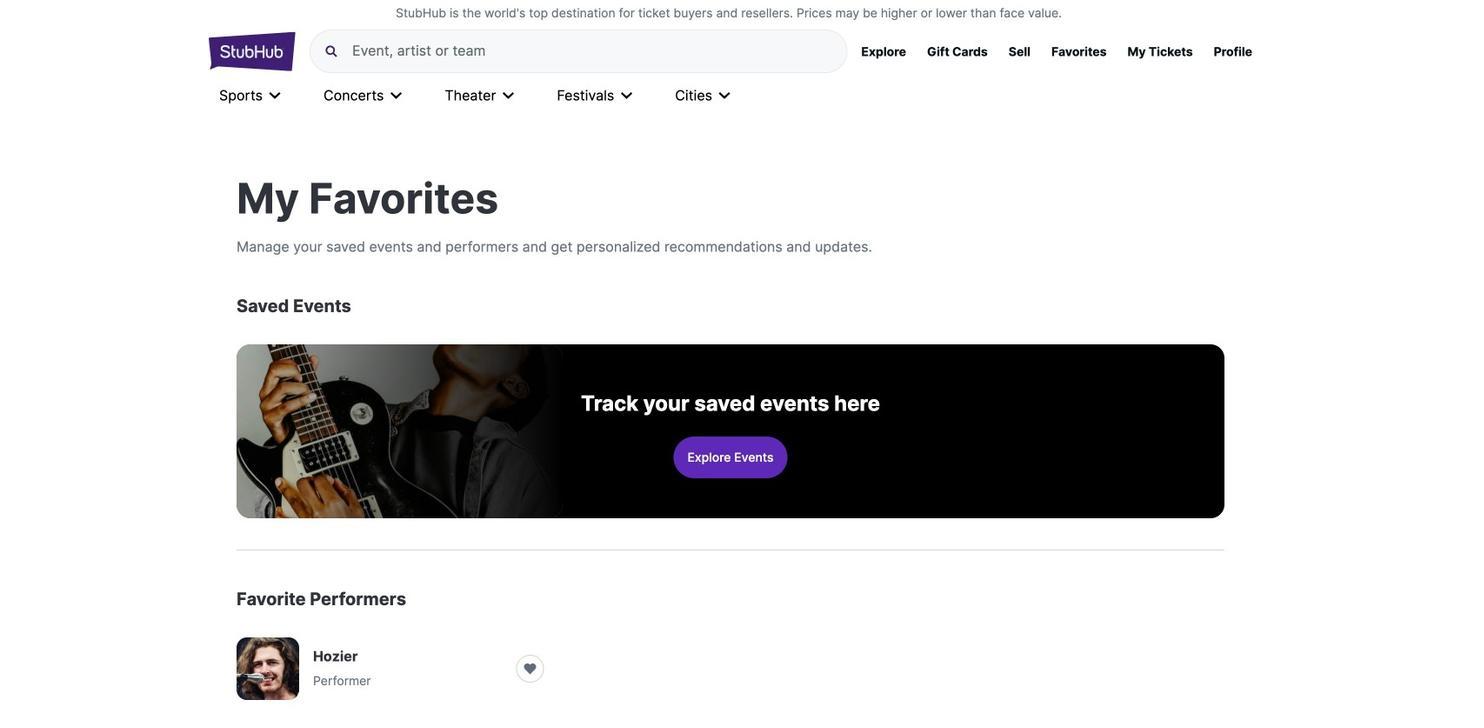 Task type: locate. For each thing, give the bounding box(es) containing it.
hozier image
[[237, 638, 299, 700]]



Task type: describe. For each thing, give the bounding box(es) containing it.
man playing the guitar image
[[237, 345, 563, 519]]

Event, artist or team search field
[[352, 43, 833, 60]]

stubhub image
[[209, 30, 296, 73]]



Task type: vqa. For each thing, say whether or not it's contained in the screenshot.
-
no



